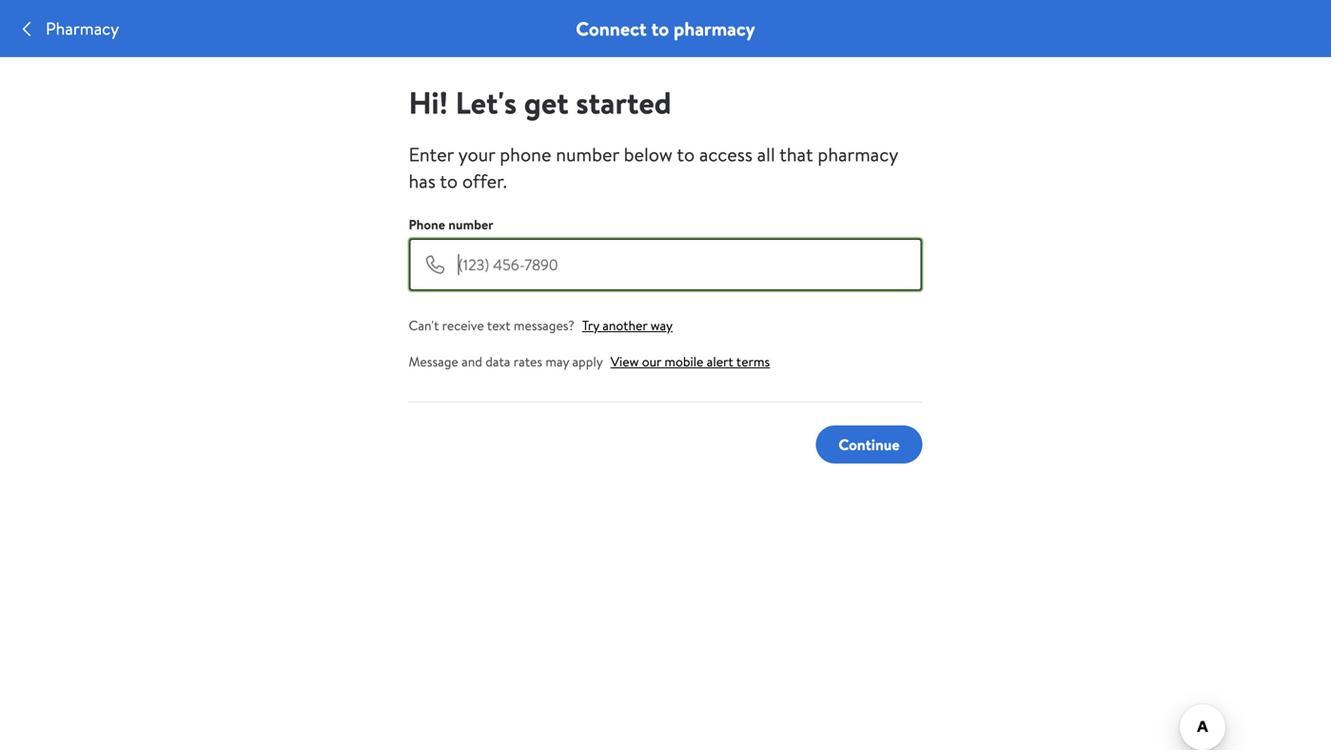 Task type: vqa. For each thing, say whether or not it's contained in the screenshot.
|
no



Task type: describe. For each thing, give the bounding box(es) containing it.
receive
[[442, 316, 484, 335]]

try
[[582, 316, 600, 335]]

continue button
[[816, 425, 923, 464]]

can't
[[409, 316, 439, 335]]

phone
[[409, 215, 445, 234]]

all
[[757, 141, 776, 168]]

pharmacy button
[[15, 16, 127, 40]]

let's
[[456, 81, 517, 124]]

another
[[603, 316, 648, 335]]

data
[[486, 352, 511, 371]]

enter
[[409, 141, 454, 168]]

0 horizontal spatial to
[[440, 168, 458, 194]]

our
[[642, 352, 662, 371]]

can't receive text messages? try another way
[[409, 316, 673, 335]]

terms
[[737, 352, 770, 371]]

started
[[576, 81, 672, 124]]

rates
[[514, 352, 543, 371]]

pharmacy inside enter your phone number below to access all that pharmacy has to offer.
[[818, 141, 898, 168]]

below
[[624, 141, 673, 168]]

your
[[458, 141, 495, 168]]

2 horizontal spatial to
[[677, 141, 695, 168]]

phone
[[500, 141, 552, 168]]

messages?
[[514, 316, 575, 335]]

way
[[651, 316, 673, 335]]

and
[[462, 352, 482, 371]]

hi!
[[409, 81, 448, 124]]

mobile
[[665, 352, 704, 371]]



Task type: locate. For each thing, give the bounding box(es) containing it.
0 vertical spatial pharmacy
[[674, 15, 755, 42]]

Phone number telephone field
[[409, 238, 923, 291]]

view our mobile alert terms link
[[611, 352, 770, 371]]

access
[[700, 141, 753, 168]]

number right "phone"
[[449, 215, 494, 234]]

pharmacy
[[46, 16, 119, 40]]

1 horizontal spatial number
[[556, 141, 619, 168]]

to right the below
[[677, 141, 695, 168]]

offer.
[[462, 168, 507, 194]]

continue
[[839, 434, 900, 455]]

has
[[409, 168, 436, 194]]

1 horizontal spatial to
[[652, 15, 669, 42]]

to right has
[[440, 168, 458, 194]]

view
[[611, 352, 639, 371]]

pharmacy
[[674, 15, 755, 42], [818, 141, 898, 168]]

0 horizontal spatial pharmacy
[[674, 15, 755, 42]]

try another way link
[[582, 316, 673, 335]]

connect
[[576, 15, 647, 42]]

1 vertical spatial number
[[449, 215, 494, 234]]

0 horizontal spatial number
[[449, 215, 494, 234]]

enter your phone number below to access all that pharmacy has to offer.
[[409, 141, 898, 194]]

1 vertical spatial pharmacy
[[818, 141, 898, 168]]

apply
[[573, 352, 603, 371]]

get
[[524, 81, 569, 124]]

hi! let's get started
[[409, 81, 672, 124]]

message
[[409, 352, 459, 371]]

number
[[556, 141, 619, 168], [449, 215, 494, 234]]

number left the below
[[556, 141, 619, 168]]

may
[[546, 352, 569, 371]]

number inside enter your phone number below to access all that pharmacy has to offer.
[[556, 141, 619, 168]]

alert
[[707, 352, 734, 371]]

phone number
[[409, 215, 494, 234]]

text
[[487, 316, 511, 335]]

that
[[780, 141, 813, 168]]

to right connect
[[652, 15, 669, 42]]

0 vertical spatial number
[[556, 141, 619, 168]]

to
[[652, 15, 669, 42], [677, 141, 695, 168], [440, 168, 458, 194]]

1 horizontal spatial pharmacy
[[818, 141, 898, 168]]

connect to pharmacy
[[576, 15, 755, 42]]

message and data rates may apply view our mobile alert terms
[[409, 352, 770, 371]]



